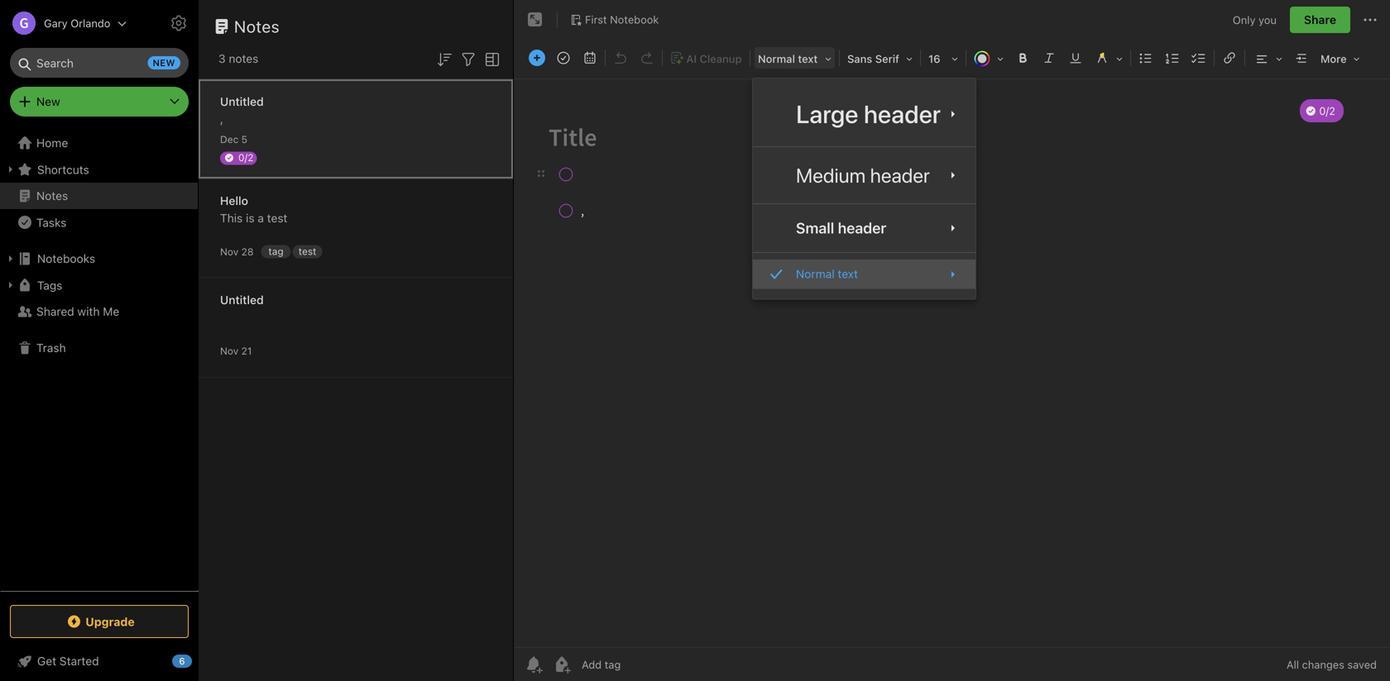 Task type: locate. For each thing, give the bounding box(es) containing it.
bulleted list image
[[1135, 46, 1158, 70]]

text inside note window element
[[798, 53, 818, 65]]

text left sans
[[798, 53, 818, 65]]

untitled up ,
[[220, 95, 264, 108]]

Alignment field
[[1247, 46, 1289, 70]]

View options field
[[478, 48, 502, 69]]

0 vertical spatial normal
[[758, 53, 795, 65]]

Insert field
[[525, 46, 550, 70]]

0 vertical spatial normal text
[[758, 53, 818, 65]]

2 vertical spatial header
[[838, 219, 887, 237]]

you
[[1259, 13, 1277, 26]]

sans
[[847, 53, 873, 65]]

normal text inside note window element
[[758, 53, 818, 65]]

1 horizontal spatial normal
[[796, 268, 835, 281]]

header down serif
[[864, 99, 941, 129]]

nov 21
[[220, 346, 252, 357]]

header up normal text menu item
[[838, 219, 887, 237]]

6
[[179, 657, 185, 667]]

is
[[246, 211, 255, 225]]

Search text field
[[22, 48, 177, 78]]

3 notes
[[218, 52, 259, 65]]

More actions field
[[1361, 7, 1380, 33]]

untitled ,
[[220, 95, 264, 126]]

header inside [object object] field
[[838, 219, 887, 237]]

1 horizontal spatial test
[[299, 246, 316, 257]]

1 vertical spatial untitled
[[220, 293, 264, 307]]

get
[[37, 655, 56, 669]]

normal text
[[758, 53, 818, 65], [796, 268, 858, 281]]

underline image
[[1064, 46, 1087, 70]]

normal text inside menu item
[[796, 268, 858, 281]]

trash link
[[0, 335, 198, 362]]

test right a
[[267, 211, 288, 225]]

Account field
[[0, 7, 127, 40]]

[object Object] field
[[753, 154, 976, 197]]

notes up 'tasks'
[[36, 189, 68, 203]]

normal text link
[[753, 260, 976, 289]]

header inside 'link'
[[870, 164, 930, 187]]

only
[[1233, 13, 1256, 26]]

0 horizontal spatial text
[[798, 53, 818, 65]]

Sort options field
[[434, 48, 454, 69]]

test
[[267, 211, 288, 225], [299, 246, 316, 257]]

0 vertical spatial test
[[267, 211, 288, 225]]

calendar event image
[[578, 46, 602, 70]]

Help and Learning task checklist field
[[0, 649, 199, 675]]

Font size field
[[923, 46, 964, 70]]

notebooks
[[37, 252, 95, 266]]

normal text down small
[[796, 268, 858, 281]]

large header
[[796, 99, 941, 129]]

expand notebooks image
[[4, 252, 17, 266]]

0 horizontal spatial test
[[267, 211, 288, 225]]

normal inside note window element
[[758, 53, 795, 65]]

nov left 28
[[220, 246, 239, 258]]

more actions image
[[1361, 10, 1380, 30]]

nov
[[220, 246, 239, 258], [220, 346, 239, 357]]

text
[[798, 53, 818, 65], [838, 268, 858, 281]]

1 vertical spatial test
[[299, 246, 316, 257]]

task image
[[552, 46, 575, 70]]

0 vertical spatial notes
[[234, 17, 280, 36]]

share button
[[1290, 7, 1351, 33]]

0 horizontal spatial normal
[[758, 53, 795, 65]]

all changes saved
[[1287, 659, 1377, 672]]

notes link
[[0, 183, 198, 209]]

small
[[796, 219, 834, 237]]

1 vertical spatial normal text
[[796, 268, 858, 281]]

gary orlando
[[44, 17, 110, 29]]

expand tags image
[[4, 279, 17, 292]]

settings image
[[169, 13, 189, 33]]

first
[[585, 13, 607, 26]]

notebooks link
[[0, 246, 198, 272]]

normal text up "large"
[[758, 53, 818, 65]]

untitled down nov 28
[[220, 293, 264, 307]]

Heading level field
[[752, 46, 838, 70]]

1 untitled from the top
[[220, 95, 264, 108]]

nov 28
[[220, 246, 254, 258]]

notes up notes
[[234, 17, 280, 36]]

0 vertical spatial untitled
[[220, 95, 264, 108]]

1 vertical spatial normal
[[796, 268, 835, 281]]

notes
[[234, 17, 280, 36], [36, 189, 68, 203]]

1 vertical spatial nov
[[220, 346, 239, 357]]

tag
[[268, 246, 284, 257]]

small header link
[[753, 211, 976, 246]]

a
[[258, 211, 264, 225]]

insert link image
[[1218, 46, 1241, 70]]

tree containing home
[[0, 130, 199, 591]]

hello this is a test
[[220, 194, 288, 225]]

header up [object object] field at the top of page
[[870, 164, 930, 187]]

test right tag
[[299, 246, 316, 257]]

test inside hello this is a test
[[267, 211, 288, 225]]

1 vertical spatial text
[[838, 268, 858, 281]]

note window element
[[514, 0, 1390, 682]]

Font family field
[[842, 46, 919, 70]]

untitled
[[220, 95, 264, 108], [220, 293, 264, 307]]

normal text menu item
[[753, 260, 976, 289]]

2 untitled from the top
[[220, 293, 264, 307]]

1 vertical spatial header
[[870, 164, 930, 187]]

1 horizontal spatial text
[[838, 268, 858, 281]]

0 horizontal spatial notes
[[36, 189, 68, 203]]

normal inside menu item
[[796, 268, 835, 281]]

Add tag field
[[580, 658, 704, 672]]

new search field
[[22, 48, 180, 78]]

checklist image
[[1188, 46, 1211, 70]]

all
[[1287, 659, 1299, 672]]

tree
[[0, 130, 199, 591]]

nov left 21
[[220, 346, 239, 357]]

2 nov from the top
[[220, 346, 239, 357]]

0 vertical spatial text
[[798, 53, 818, 65]]

large
[[796, 99, 859, 129]]

share
[[1304, 13, 1337, 26]]

Highlight field
[[1089, 46, 1129, 70]]

notebook
[[610, 13, 659, 26]]

normal
[[758, 53, 795, 65], [796, 268, 835, 281]]

indent image
[[1290, 46, 1313, 70]]

0 vertical spatial nov
[[220, 246, 239, 258]]

tags
[[37, 279, 62, 292]]

0 vertical spatial header
[[864, 99, 941, 129]]

header
[[864, 99, 941, 129], [870, 164, 930, 187], [838, 219, 887, 237]]

tasks button
[[0, 209, 198, 236]]

upgrade
[[85, 616, 135, 629]]

notes
[[229, 52, 259, 65]]

bold image
[[1011, 46, 1034, 70]]

1 nov from the top
[[220, 246, 239, 258]]

More field
[[1315, 46, 1366, 70]]

text down small header
[[838, 268, 858, 281]]



Task type: describe. For each thing, give the bounding box(es) containing it.
new
[[36, 95, 60, 108]]

dec 5
[[220, 134, 248, 145]]

28
[[241, 246, 254, 258]]

this
[[220, 211, 243, 225]]

Font color field
[[968, 46, 1010, 70]]

Add filters field
[[458, 48, 478, 69]]

header for large header
[[864, 99, 941, 129]]

[object Object] field
[[753, 89, 976, 140]]

medium header
[[796, 164, 930, 187]]

untitled for untitled ,
[[220, 95, 264, 108]]

hello
[[220, 194, 248, 208]]

tags button
[[0, 272, 198, 299]]

shared
[[36, 305, 74, 319]]

dropdown list menu
[[753, 89, 976, 289]]

numbered list image
[[1161, 46, 1184, 70]]

new button
[[10, 87, 189, 117]]

more
[[1321, 53, 1347, 65]]

first notebook
[[585, 13, 659, 26]]

[object Object] field
[[753, 211, 976, 246]]

Note Editor text field
[[514, 79, 1390, 648]]

shared with me link
[[0, 299, 198, 325]]

click to collapse image
[[192, 651, 205, 671]]

shortcuts
[[37, 163, 89, 176]]

text inside menu item
[[838, 268, 858, 281]]

1 vertical spatial notes
[[36, 189, 68, 203]]

expand note image
[[526, 10, 545, 30]]

,
[[220, 112, 223, 126]]

shortcuts button
[[0, 156, 198, 183]]

with
[[77, 305, 100, 319]]

started
[[59, 655, 99, 669]]

21
[[241, 346, 252, 357]]

add tag image
[[552, 655, 572, 675]]

1 horizontal spatial notes
[[234, 17, 280, 36]]

3
[[218, 52, 226, 65]]

trash
[[36, 341, 66, 355]]

add a reminder image
[[524, 655, 544, 675]]

medium
[[796, 164, 866, 187]]

shared with me
[[36, 305, 119, 319]]

gary
[[44, 17, 68, 29]]

upgrade button
[[10, 606, 189, 639]]

orlando
[[71, 17, 110, 29]]

small header
[[796, 219, 887, 237]]

header for small header
[[838, 219, 887, 237]]

serif
[[875, 53, 900, 65]]

large header link
[[753, 89, 976, 140]]

16
[[929, 53, 941, 65]]

new
[[153, 58, 175, 68]]

nov for nov 21
[[220, 346, 239, 357]]

sans serif
[[847, 53, 900, 65]]

0/2
[[238, 152, 254, 163]]

italic image
[[1038, 46, 1061, 70]]

changes
[[1302, 659, 1345, 672]]

header for medium header
[[870, 164, 930, 187]]

first notebook button
[[564, 8, 665, 31]]

dec
[[220, 134, 239, 145]]

add filters image
[[458, 49, 478, 69]]

nov for nov 28
[[220, 246, 239, 258]]

saved
[[1348, 659, 1377, 672]]

[object Object] field
[[753, 260, 976, 289]]

tasks
[[36, 216, 67, 229]]

only you
[[1233, 13, 1277, 26]]

me
[[103, 305, 119, 319]]

medium header link
[[753, 154, 976, 197]]

get started
[[37, 655, 99, 669]]

home
[[36, 136, 68, 150]]

untitled for untitled
[[220, 293, 264, 307]]

home link
[[0, 130, 199, 156]]

5
[[241, 134, 248, 145]]



Task type: vqa. For each thing, say whether or not it's contained in the screenshot.
left "normal"
yes



